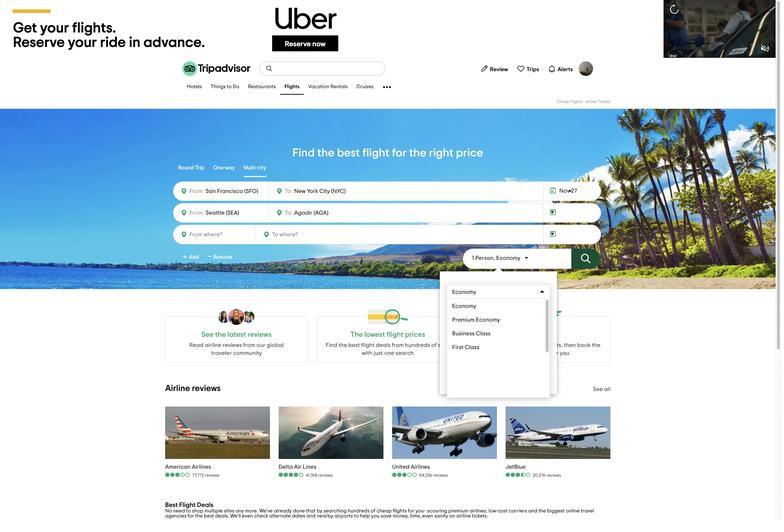 Task type: describe. For each thing, give the bounding box(es) containing it.
airline inside read airline reviews from our global traveler community
[[205, 343, 221, 348]]

the
[[351, 331, 363, 339]]

american airlines link
[[165, 464, 220, 471]]

1 horizontal spatial flights
[[571, 100, 583, 104]]

the lowest flight prices
[[351, 331, 426, 339]]

from inside read airline reviews from our global traveler community
[[243, 343, 255, 348]]

trips
[[527, 66, 540, 72]]

remove
[[213, 255, 233, 260]]

delta air lines link
[[279, 464, 333, 471]]

tickets.
[[472, 514, 489, 519]]

reviews for 20,276 reviews
[[547, 474, 562, 478]]

sites for deals
[[224, 509, 235, 514]]

alerts link
[[545, 62, 576, 76]]

find for find the best flight deals from hundreds of sites with just one search
[[326, 343, 338, 348]]

reviews for airline reviews
[[192, 385, 221, 393]]

profile picture image
[[579, 62, 594, 76]]

carriers
[[509, 509, 528, 514]]

is
[[533, 351, 537, 356]]

advertisement region
[[0, 0, 776, 58]]

20,276 reviews
[[533, 474, 562, 478]]

united airlines
[[393, 464, 430, 470]]

cheap
[[377, 509, 392, 514]]

1 horizontal spatial airline
[[586, 100, 597, 104]]

+ add
[[183, 253, 199, 262]]

1 for 1 adult (18-64)
[[448, 319, 450, 325]]

54,236 reviews
[[420, 474, 448, 478]]

multi-
[[244, 165, 257, 171]]

0 vertical spatial flyscore
[[525, 331, 554, 339]]

flights link
[[280, 80, 304, 95]]

premium economy
[[453, 317, 501, 323]]

right inside use flyscore to compare flights, then book the one that is right for you
[[538, 351, 550, 356]]

air
[[294, 464, 302, 470]]

agencies
[[165, 514, 187, 519]]

cheap flights - airline tickets
[[558, 100, 611, 104]]

flights
[[393, 509, 407, 514]]

1 horizontal spatial -
[[584, 100, 585, 104]]

by
[[317, 509, 323, 514]]

scouring
[[428, 509, 448, 514]]

deals
[[376, 343, 391, 348]]

one search
[[385, 351, 414, 356]]

reviews inside read airline reviews from our global traveler community
[[223, 343, 242, 348]]

hotels link
[[183, 80, 206, 95]]

see all
[[593, 387, 611, 393]]

reviews for 54,236 reviews
[[434, 474, 448, 478]]

class for first class
[[465, 345, 480, 351]]

77,772 reviews link
[[165, 473, 220, 479]]

travel
[[581, 509, 595, 514]]

use
[[478, 343, 488, 348]]

you–
[[416, 509, 426, 514]]

sites for best
[[438, 343, 450, 348]]

to where? text field for 1st from where? text field from the top
[[293, 187, 359, 196]]

lines
[[303, 464, 317, 470]]

find the best flight deals from hundreds of sites with just one search
[[326, 343, 450, 356]]

best inside best flight deals no need to shop multiple sites any more. we've already done that by searching hundreds of cheap flights for you– scouring premium airlines, low-cost carriers and the biggest online travel agencies for the best deals. we'll even check alternate dates and nearby airports to help you save money, time, even sanity on airline tickets.
[[204, 514, 214, 519]]

best for deals
[[349, 343, 360, 348]]

61,768 reviews link
[[279, 473, 333, 479]]

1 for 1 person , economy
[[473, 255, 474, 261]]

restaurants link
[[244, 80, 280, 95]]

round
[[178, 165, 194, 171]]

delta air lines
[[279, 464, 317, 470]]

round trip
[[178, 165, 205, 171]]

0 children (0-17)
[[448, 350, 489, 356]]

see the latest reviews
[[202, 331, 272, 339]]

17)
[[482, 350, 489, 356]]

time,
[[410, 514, 422, 519]]

0 horizontal spatial and
[[307, 514, 316, 519]]

see for see all
[[593, 387, 603, 393]]

to inside things to do link
[[227, 84, 232, 90]]

vacation
[[308, 84, 330, 90]]

alerts
[[558, 66, 573, 72]]

children
[[452, 350, 474, 356]]

first class
[[453, 345, 480, 351]]

one-way link
[[213, 160, 235, 177]]

sanity
[[435, 514, 449, 519]]

airlines for united airlines
[[411, 464, 430, 470]]

find for find the best flight for the right price
[[293, 147, 315, 159]]

check
[[254, 514, 268, 519]]

business
[[453, 331, 475, 337]]

3 of 5 bubbles image for united
[[393, 473, 418, 478]]

From where? text field
[[188, 230, 251, 240]]

shop
[[192, 509, 204, 514]]

no
[[165, 509, 172, 514]]

61,768
[[306, 474, 318, 478]]

that inside use flyscore to compare flights, then book the one that is right for you
[[521, 351, 532, 356]]

tripadvisor image
[[183, 62, 251, 76]]

for you
[[552, 351, 570, 356]]

1 vertical spatial airline
[[165, 385, 190, 393]]

- remove
[[208, 251, 233, 263]]

all
[[605, 387, 611, 393]]

american
[[165, 464, 191, 470]]

book
[[578, 343, 591, 348]]

airline reviews
[[165, 385, 221, 393]]

jetblue link
[[506, 464, 562, 471]]

hundreds inside find the best flight deals from hundreds of sites with just one search
[[405, 343, 430, 348]]

2 vertical spatial to where? text field
[[270, 230, 334, 240]]

to inside use flyscore to compare flights, then book the one that is right for you
[[514, 343, 519, 348]]

0 seniors (65+)
[[448, 335, 485, 340]]

1 horizontal spatial and
[[529, 509, 538, 514]]

jetblue
[[506, 464, 526, 470]]

(0-
[[475, 350, 482, 356]]

flight for deals
[[362, 343, 375, 348]]

class for business class
[[476, 331, 491, 337]]

77,772 reviews
[[192, 474, 220, 478]]

from: for 1st from where? text field from the top
[[190, 188, 204, 194]]

compare
[[520, 343, 544, 348]]

airline inside best flight deals no need to shop multiple sites any more. we've already done that by searching hundreds of cheap flights for you– scouring premium airlines, low-cost carriers and the biggest online travel agencies for the best deals. we'll even check alternate dates and nearby airports to help you save money, time, even sanity on airline tickets.
[[457, 514, 471, 519]]

dates
[[292, 514, 306, 519]]

global
[[267, 343, 284, 348]]

4 of 5 bubbles image
[[279, 473, 304, 478]]

(65+)
[[472, 335, 485, 340]]

1 from where? text field from the top
[[204, 186, 264, 196]]

help
[[360, 514, 370, 519]]

0 for 0 seniors (65+)
[[448, 335, 451, 340]]

already
[[274, 509, 292, 514]]

the inside use flyscore to compare flights, then book the one that is right for you
[[592, 343, 601, 348]]

any
[[236, 509, 244, 514]]

read
[[189, 343, 204, 348]]

multiple
[[205, 509, 223, 514]]

traveler community
[[211, 351, 262, 356]]

(18-
[[466, 319, 474, 325]]

multi-city link
[[244, 160, 266, 177]]

business class
[[453, 331, 491, 337]]



Task type: locate. For each thing, give the bounding box(es) containing it.
1 vertical spatial -
[[208, 251, 212, 263]]

that inside best flight deals no need to shop multiple sites any more. we've already done that by searching hundreds of cheap flights for you– scouring premium airlines, low-cost carriers and the biggest online travel agencies for the best deals. we'll even check alternate dates and nearby airports to help you save money, time, even sanity on airline tickets.
[[306, 509, 316, 514]]

None search field
[[260, 62, 385, 75]]

we've
[[259, 509, 273, 514]]

one
[[509, 351, 519, 356]]

money,
[[393, 514, 409, 519]]

right left price
[[429, 147, 454, 159]]

flyscore up the "compare"
[[525, 331, 554, 339]]

even
[[242, 514, 253, 519], [423, 514, 434, 519]]

airlines for american airlines
[[192, 464, 211, 470]]

1 vertical spatial hundreds
[[348, 509, 370, 514]]

2 to: from the top
[[285, 210, 293, 216]]

0 horizontal spatial find
[[293, 147, 315, 159]]

0 vertical spatial see
[[202, 331, 214, 339]]

the inside find the best flight deals from hundreds of sites with just one search
[[339, 343, 347, 348]]

reviews for 61,768 reviews
[[319, 474, 333, 478]]

see up read
[[202, 331, 214, 339]]

right right is
[[538, 351, 550, 356]]

1 3 of 5 bubbles image from the left
[[165, 473, 191, 478]]

1 0 from the top
[[448, 335, 451, 340]]

cheap
[[558, 100, 570, 104]]

person
[[476, 255, 494, 261]]

0 vertical spatial that
[[521, 351, 532, 356]]

- left remove
[[208, 251, 212, 263]]

low-
[[489, 509, 498, 514]]

done
[[293, 509, 305, 514]]

even right we'll
[[242, 514, 253, 519]]

0 horizontal spatial -
[[208, 251, 212, 263]]

see for see the latest reviews
[[202, 331, 214, 339]]

flights right the cheap
[[571, 100, 583, 104]]

from up one search
[[392, 343, 404, 348]]

1 vertical spatial sites
[[224, 509, 235, 514]]

trip
[[195, 165, 205, 171]]

to left do
[[227, 84, 232, 90]]

one-way
[[213, 165, 235, 171]]

hotels
[[187, 84, 202, 90]]

To where? text field
[[293, 187, 359, 196], [293, 208, 359, 218], [270, 230, 334, 240]]

deals
[[197, 502, 214, 509]]

airline reviews link
[[165, 385, 221, 393]]

best inside find the best flight deals from hundreds of sites with just one search
[[349, 343, 360, 348]]

3 of 5 bubbles image down united
[[393, 473, 418, 478]]

flight for for
[[363, 147, 390, 159]]

that left is
[[521, 351, 532, 356]]

right
[[429, 147, 454, 159], [538, 351, 550, 356]]

sites inside find the best flight deals from hundreds of sites with just one search
[[438, 343, 450, 348]]

american airlines
[[165, 464, 211, 470]]

nov 27
[[560, 188, 578, 194]]

0 vertical spatial to where? text field
[[293, 187, 359, 196]]

1 vertical spatial to:
[[285, 210, 293, 216]]

0 vertical spatial airline
[[205, 343, 221, 348]]

we'll
[[231, 514, 241, 519]]

sites inside best flight deals no need to shop multiple sites any more. we've already done that by searching hundreds of cheap flights for you– scouring premium airlines, low-cost carriers and the biggest online travel agencies for the best deals. we'll even check alternate dates and nearby airports to help you save money, time, even sanity on airline tickets.
[[224, 509, 235, 514]]

1 vertical spatial of
[[371, 509, 376, 514]]

0 vertical spatial class
[[476, 331, 491, 337]]

2 from from the left
[[392, 343, 404, 348]]

1
[[473, 255, 474, 261], [448, 319, 450, 325]]

3 of 5 bubbles image down american
[[165, 473, 191, 478]]

0 horizontal spatial hundreds
[[348, 509, 370, 514]]

deals.
[[215, 514, 229, 519]]

delta
[[279, 464, 293, 470]]

3 of 5 bubbles image inside 54,236 reviews link
[[393, 473, 418, 478]]

0 vertical spatial from:
[[190, 188, 204, 194]]

close
[[535, 381, 550, 387]]

cruises
[[357, 84, 374, 90]]

to left the help
[[354, 514, 359, 519]]

from inside find the best flight deals from hundreds of sites with just one search
[[392, 343, 404, 348]]

0 horizontal spatial see
[[202, 331, 214, 339]]

0 vertical spatial 1
[[473, 255, 474, 261]]

1 horizontal spatial airline
[[457, 514, 471, 519]]

1 horizontal spatial find
[[326, 343, 338, 348]]

read airline reviews from our global traveler community
[[189, 343, 284, 356]]

3 of 5 bubbles image inside the 77,772 reviews link
[[165, 473, 191, 478]]

airlines inside united airlines link
[[411, 464, 430, 470]]

1 person , economy
[[473, 255, 521, 261]]

0 vertical spatial sites
[[438, 343, 450, 348]]

0 horizontal spatial 3 of 5 bubbles image
[[165, 473, 191, 478]]

and left the by
[[307, 514, 316, 519]]

class
[[476, 331, 491, 337], [465, 345, 480, 351]]

0 vertical spatial hundreds
[[405, 343, 430, 348]]

to left shop
[[186, 509, 191, 514]]

0 horizontal spatial from
[[243, 343, 255, 348]]

to:
[[285, 188, 293, 194], [285, 210, 293, 216]]

0 horizontal spatial of
[[371, 509, 376, 514]]

search image
[[266, 65, 273, 72]]

cruises link
[[352, 80, 378, 95]]

city
[[257, 165, 266, 171]]

best flight deals no need to shop multiple sites any more. we've already done that by searching hundreds of cheap flights for you– scouring premium airlines, low-cost carriers and the biggest online travel agencies for the best deals. we'll even check alternate dates and nearby airports to help you save money, time, even sanity on airline tickets.
[[165, 502, 595, 519]]

lowest
[[365, 331, 385, 339]]

review link
[[478, 62, 511, 76]]

- left tickets
[[584, 100, 585, 104]]

0 horizontal spatial for
[[188, 514, 194, 519]]

airlines up 54,236 reviews link
[[411, 464, 430, 470]]

from where? text field down the way
[[204, 186, 264, 196]]

price
[[456, 147, 484, 159]]

our
[[257, 343, 266, 348]]

0 horizontal spatial even
[[242, 514, 253, 519]]

2 vertical spatial best
[[204, 514, 214, 519]]

reviews for 77,772 reviews
[[205, 474, 220, 478]]

1 left adult
[[448, 319, 450, 325]]

1 horizontal spatial hundreds
[[405, 343, 430, 348]]

1 vertical spatial 1
[[448, 319, 450, 325]]

to: for 2nd from where? text field from the top's to where? text field
[[285, 210, 293, 216]]

1 vertical spatial 0
[[448, 350, 451, 356]]

nearby
[[317, 514, 334, 519]]

cost
[[498, 509, 508, 514]]

0 for 0 children (0-17)
[[448, 350, 451, 356]]

1 horizontal spatial even
[[423, 514, 434, 519]]

with
[[362, 351, 373, 356]]

hundreds left you
[[348, 509, 370, 514]]

1 horizontal spatial airlines
[[411, 464, 430, 470]]

hundreds down flight prices at the bottom of page
[[405, 343, 430, 348]]

of right the help
[[371, 509, 376, 514]]

1 from: from the top
[[190, 188, 204, 194]]

to
[[227, 84, 232, 90], [514, 343, 519, 348], [186, 509, 191, 514], [354, 514, 359, 519]]

1 vertical spatial to where? text field
[[293, 208, 359, 218]]

0 vertical spatial airline
[[586, 100, 597, 104]]

0 horizontal spatial airlines
[[192, 464, 211, 470]]

0 horizontal spatial 1
[[448, 319, 450, 325]]

1 even from the left
[[242, 514, 253, 519]]

airlines inside the american airlines link
[[192, 464, 211, 470]]

3 of 5 bubbles image for american
[[165, 473, 191, 478]]

biggest
[[548, 509, 565, 514]]

0 horizontal spatial sites
[[224, 509, 235, 514]]

1 horizontal spatial see
[[593, 387, 603, 393]]

0 vertical spatial -
[[584, 100, 585, 104]]

64)
[[474, 319, 483, 325]]

1 left person at right
[[473, 255, 474, 261]]

more.
[[245, 509, 258, 514]]

1 to: from the top
[[285, 188, 293, 194]]

united
[[393, 464, 410, 470]]

0
[[448, 335, 451, 340], [448, 350, 451, 356]]

1 from from the left
[[243, 343, 255, 348]]

0 horizontal spatial airline
[[165, 385, 190, 393]]

0 vertical spatial of
[[432, 343, 437, 348]]

2 from where? text field from the top
[[204, 208, 264, 218]]

flyscore inside use flyscore to compare flights, then book the one that is right for you
[[489, 343, 512, 348]]

from: up from where? text box
[[190, 210, 204, 216]]

airlines up 77,772
[[192, 464, 211, 470]]

do
[[233, 84, 239, 90]]

and right carriers
[[529, 509, 538, 514]]

0 vertical spatial from where? text field
[[204, 186, 264, 196]]

2 0 from the top
[[448, 350, 451, 356]]

1 vertical spatial best
[[349, 343, 360, 348]]

flights left vacation
[[285, 84, 300, 90]]

find
[[293, 147, 315, 159], [326, 343, 338, 348]]

from: for 2nd from where? text field from the top
[[190, 210, 204, 216]]

searching
[[324, 509, 347, 514]]

1 vertical spatial from:
[[190, 210, 204, 216]]

1 horizontal spatial 3 of 5 bubbles image
[[393, 473, 418, 478]]

0 left first
[[448, 350, 451, 356]]

1 horizontal spatial that
[[521, 351, 532, 356]]

that left the by
[[306, 509, 316, 514]]

adult
[[451, 319, 465, 325]]

airline
[[205, 343, 221, 348], [457, 514, 471, 519]]

1 horizontal spatial for
[[392, 147, 407, 159]]

1 vertical spatial that
[[306, 509, 316, 514]]

vacation rentals
[[308, 84, 348, 90]]

+
[[183, 253, 188, 262]]

1 horizontal spatial from
[[392, 343, 404, 348]]

1 airlines from the left
[[192, 464, 211, 470]]

1 vertical spatial find
[[326, 343, 338, 348]]

airline right on
[[457, 514, 471, 519]]

27
[[572, 188, 578, 194]]

1 vertical spatial see
[[593, 387, 603, 393]]

2 horizontal spatial for
[[408, 509, 415, 514]]

best for for
[[337, 147, 360, 159]]

of left first
[[432, 343, 437, 348]]

0 vertical spatial to:
[[285, 188, 293, 194]]

flyscore up one on the right bottom of page
[[489, 343, 512, 348]]

2 3 of 5 bubbles image from the left
[[393, 473, 418, 478]]

From where? text field
[[204, 186, 264, 196], [204, 208, 264, 218]]

2 even from the left
[[423, 514, 434, 519]]

airline right read
[[205, 343, 221, 348]]

things
[[211, 84, 226, 90]]

multi-city
[[244, 165, 266, 171]]

1 adult (18-64)
[[448, 319, 483, 325]]

1 horizontal spatial sites
[[438, 343, 450, 348]]

to: for 1st from where? text field from the top's to where? text field
[[285, 188, 293, 194]]

0 horizontal spatial flyscore
[[489, 343, 512, 348]]

flights,
[[546, 343, 563, 348]]

see left the all
[[593, 387, 603, 393]]

restaurants
[[248, 84, 276, 90]]

0 vertical spatial find
[[293, 147, 315, 159]]

find inside find the best flight deals from hundreds of sites with just one search
[[326, 343, 338, 348]]

1 vertical spatial from where? text field
[[204, 208, 264, 218]]

1 vertical spatial flyscore
[[489, 343, 512, 348]]

airlines,
[[470, 509, 488, 514]]

united airlines link
[[393, 464, 448, 471]]

0 vertical spatial right
[[429, 147, 454, 159]]

0 left the seniors
[[448, 335, 451, 340]]

premium
[[449, 509, 469, 514]]

3 of 5 bubbles image
[[165, 473, 191, 478], [393, 473, 418, 478]]

see
[[202, 331, 214, 339], [593, 387, 603, 393]]

1 horizontal spatial flyscore
[[525, 331, 554, 339]]

0 horizontal spatial right
[[429, 147, 454, 159]]

0 vertical spatial flights
[[285, 84, 300, 90]]

0 vertical spatial best
[[337, 147, 360, 159]]

alternate
[[269, 514, 291, 519]]

sites left "any"
[[224, 509, 235, 514]]

sites left first
[[438, 343, 450, 348]]

trips link
[[514, 62, 543, 76]]

1 vertical spatial flight
[[362, 343, 375, 348]]

way
[[225, 165, 235, 171]]

1 horizontal spatial 1
[[473, 255, 474, 261]]

flight
[[363, 147, 390, 159], [362, 343, 375, 348]]

of inside best flight deals no need to shop multiple sites any more. we've already done that by searching hundreds of cheap flights for you– scouring premium airlines, low-cost carriers and the biggest online travel agencies for the best deals. we'll even check alternate dates and nearby airports to help you save money, time, even sanity on airline tickets.
[[371, 509, 376, 514]]

flight inside find the best flight deals from hundreds of sites with just one search
[[362, 343, 375, 348]]

1 horizontal spatial of
[[432, 343, 437, 348]]

from where? text field up from where? text box
[[204, 208, 264, 218]]

nov
[[560, 188, 570, 194]]

3.5 of 5 bubbles image
[[506, 473, 531, 478]]

20,276 reviews link
[[506, 473, 562, 479]]

0 horizontal spatial flights
[[285, 84, 300, 90]]

from left our
[[243, 343, 255, 348]]

to where? text field for 2nd from where? text field from the top
[[293, 208, 359, 218]]

from: down round trip link
[[190, 188, 204, 194]]

add
[[189, 255, 199, 260]]

vacation rentals link
[[304, 80, 352, 95]]

1 horizontal spatial right
[[538, 351, 550, 356]]

flight
[[179, 502, 196, 509]]

,
[[494, 255, 495, 261]]

0 vertical spatial 0
[[448, 335, 451, 340]]

hundreds inside best flight deals no need to shop multiple sites any more. we've already done that by searching hundreds of cheap flights for you– scouring premium airlines, low-cost carriers and the biggest online travel agencies for the best deals. we'll even check alternate dates and nearby airports to help you save money, time, even sanity on airline tickets.
[[348, 509, 370, 514]]

1 vertical spatial airline
[[457, 514, 471, 519]]

1 vertical spatial right
[[538, 351, 550, 356]]

0 horizontal spatial that
[[306, 509, 316, 514]]

1 vertical spatial flights
[[571, 100, 583, 104]]

best
[[165, 502, 178, 509]]

0 horizontal spatial airline
[[205, 343, 221, 348]]

2 from: from the top
[[190, 210, 204, 216]]

54,236 reviews link
[[393, 473, 448, 479]]

even right time,
[[423, 514, 434, 519]]

of inside find the best flight deals from hundreds of sites with just one search
[[432, 343, 437, 348]]

2 airlines from the left
[[411, 464, 430, 470]]

1 vertical spatial class
[[465, 345, 480, 351]]

0 vertical spatial flight
[[363, 147, 390, 159]]

to up one on the right bottom of page
[[514, 343, 519, 348]]



Task type: vqa. For each thing, say whether or not it's contained in the screenshot.


